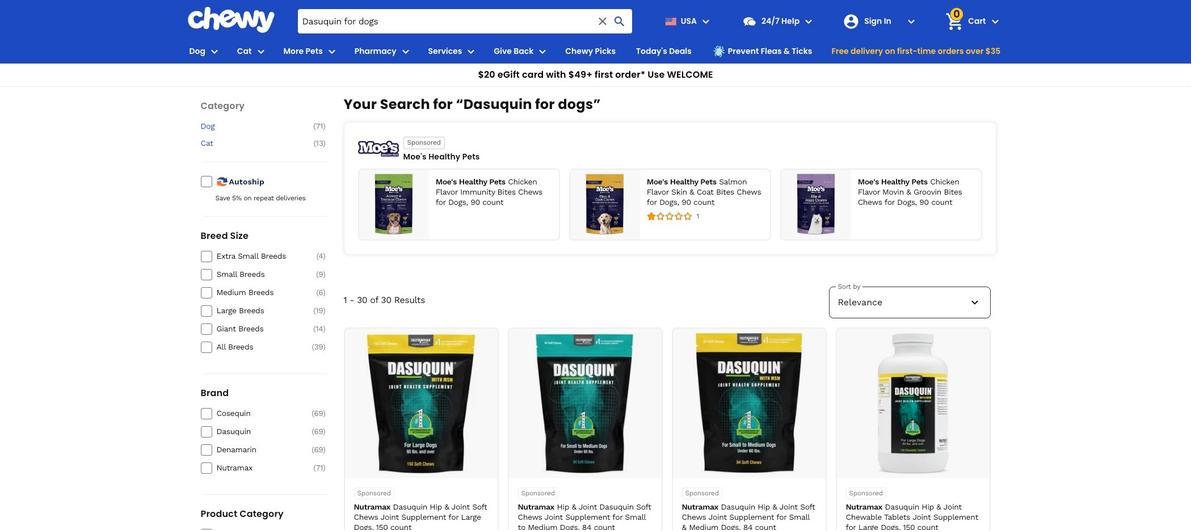 Task type: vqa. For each thing, say whether or not it's contained in the screenshot.
1st My from the top
no



Task type: describe. For each thing, give the bounding box(es) containing it.
nutramax dasuquin hip & joint soft chews joint supplement for small & medium dogs, 84 count image
[[679, 333, 819, 474]]

nutramax dasuquin hip & joint soft chews joint supplement for large dogs, 150 count image
[[351, 333, 491, 474]]

2 menu image from the left
[[254, 45, 268, 58]]

3 menu image from the left
[[464, 45, 478, 58]]

help menu image
[[802, 14, 816, 28]]

nutramax dasuquin hip & joint chewable tablets joint supplement for large dogs, 150 count image
[[843, 333, 983, 474]]

moe's healthy pets salmon flavor skin & coat bites chews for dogs, 90 count image
[[575, 174, 635, 235]]

header image image
[[358, 141, 399, 157]]

2 menu image from the left
[[399, 45, 412, 58]]

Product search field
[[298, 9, 632, 33]]

delete search image
[[596, 14, 609, 28]]

nutramax hip & joint dasuquin soft chews joint supplement for small to medium dogs, 84 count image
[[515, 333, 655, 474]]

1 menu image from the left
[[325, 45, 339, 58]]

account menu image
[[905, 14, 918, 28]]

change region menu image
[[699, 14, 713, 28]]

moe's healthy pets chicken flavor movin & groovin bites chews for dogs, 90 count image
[[786, 174, 846, 235]]



Task type: locate. For each thing, give the bounding box(es) containing it.
menu image
[[208, 45, 221, 58], [254, 45, 268, 58]]

submit search image
[[613, 14, 626, 28]]

Search text field
[[298, 9, 632, 33]]

items image
[[945, 11, 965, 31]]

chewy support image
[[742, 14, 757, 29]]

0 horizontal spatial menu image
[[208, 45, 221, 58]]

1 horizontal spatial menu image
[[254, 45, 268, 58]]

list
[[358, 169, 982, 241]]

1 menu image from the left
[[208, 45, 221, 58]]

moe's healthy pets chicken flavor immunity bites chews for dogs, 90 count image
[[363, 174, 424, 235]]

chewy home image
[[187, 7, 275, 33]]

menu image
[[325, 45, 339, 58], [399, 45, 412, 58], [464, 45, 478, 58], [536, 45, 550, 58]]

site banner
[[0, 0, 1191, 87]]

4 menu image from the left
[[536, 45, 550, 58]]

cart menu image
[[988, 14, 1002, 28]]



